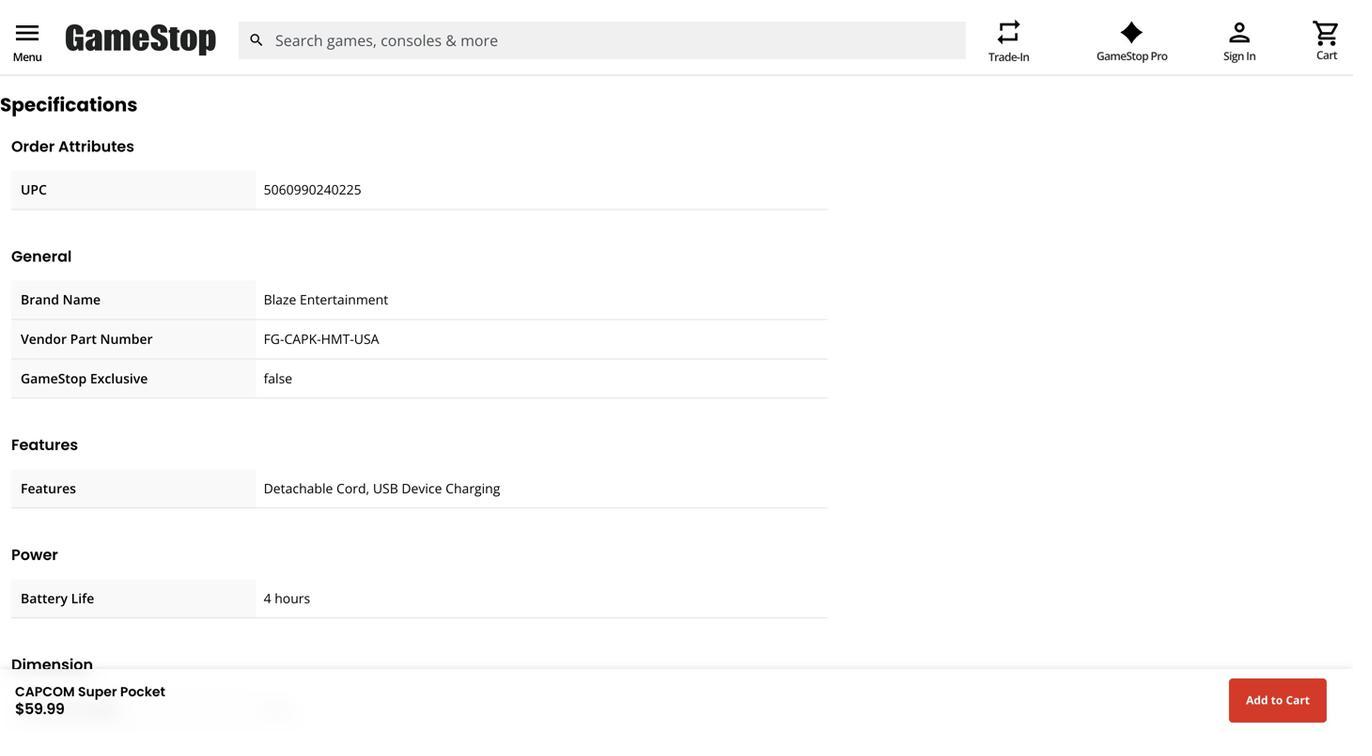 Task type: locate. For each thing, give the bounding box(es) containing it.
0 vertical spatial cart
[[1317, 47, 1338, 62]]

gamestop image
[[66, 22, 216, 58]]

features
[[11, 434, 78, 455], [21, 479, 76, 497]]

gamestop pro link
[[1097, 21, 1168, 64]]

top deals
[[504, 42, 563, 60]]

person
[[1225, 17, 1255, 48]]

1 horizontal spatial in
[[1247, 48, 1256, 64]]

cart inside add to cart button
[[1286, 692, 1310, 708]]

gilmore station link
[[1228, 42, 1339, 60]]

$59.99
[[15, 698, 64, 719]]

consoles
[[788, 42, 842, 60]]

1 store from the left
[[70, 42, 101, 60]]

part
[[70, 330, 97, 348]]

gamestop down vendor on the top of page
[[21, 369, 87, 387]]

pocket
[[120, 683, 165, 701]]

hmt-
[[321, 330, 354, 348]]

1 horizontal spatial order
[[1163, 42, 1197, 60]]

deals
[[530, 42, 563, 60]]

pre-
[[593, 42, 617, 60]]

top
[[504, 42, 527, 60]]

0 horizontal spatial in
[[1020, 49, 1030, 64]]

1 vertical spatial cart
[[1286, 692, 1310, 708]]

digital store
[[289, 42, 362, 60]]

cart
[[1317, 47, 1338, 62], [1286, 692, 1310, 708]]

1 in from the left
[[1247, 48, 1256, 64]]

add
[[1247, 692, 1269, 708]]

collectibles link
[[690, 42, 758, 60]]

same day delivery
[[148, 42, 259, 60]]

upc
[[21, 181, 47, 199]]

1 horizontal spatial cart
[[1317, 47, 1338, 62]]

usa
[[354, 330, 379, 348]]

features up power
[[21, 479, 76, 497]]

in right sign
[[1247, 48, 1256, 64]]

new releases link
[[392, 42, 474, 60]]

in inside person sign in
[[1247, 48, 1256, 64]]

pro
[[1151, 48, 1168, 64]]

hours
[[275, 589, 310, 607]]

gamestop pro
[[1097, 48, 1168, 64]]

gamestop down gamestop pro icon
[[1097, 48, 1149, 64]]

1 horizontal spatial gamestop
[[1097, 48, 1149, 64]]

repeat
[[994, 17, 1024, 47]]

in down repeat at top right
[[1020, 49, 1030, 64]]

order right track
[[1163, 42, 1197, 60]]

store right "my"
[[70, 42, 101, 60]]

track order
[[1128, 42, 1197, 60]]

search search field
[[238, 21, 966, 59]]

1 vertical spatial order
[[11, 136, 55, 157]]

video games link
[[872, 42, 950, 60]]

brand name
[[21, 291, 101, 308]]

vendor part number
[[21, 330, 153, 348]]

order attributes
[[11, 136, 134, 157]]

1 horizontal spatial store
[[330, 42, 362, 60]]

shop my store
[[15, 42, 101, 60]]

1 vertical spatial gamestop
[[21, 369, 87, 387]]

0 vertical spatial order
[[1163, 42, 1197, 60]]

shopping_cart cart
[[1312, 18, 1342, 62]]

false
[[264, 369, 292, 387]]

in for person
[[1247, 48, 1256, 64]]

0 horizontal spatial cart
[[1286, 692, 1310, 708]]

shopping_cart
[[1312, 18, 1342, 48]]

features down gamestop exclusive
[[11, 434, 78, 455]]

vendor
[[21, 330, 67, 348]]

2 in from the left
[[1020, 49, 1030, 64]]

0 horizontal spatial order
[[11, 136, 55, 157]]

gamestop
[[1097, 48, 1149, 64], [21, 369, 87, 387]]

1 vertical spatial features
[[21, 479, 76, 497]]

sign
[[1224, 48, 1244, 64]]

search button
[[238, 21, 275, 59]]

cord,
[[337, 479, 370, 497]]

0 horizontal spatial gamestop
[[21, 369, 87, 387]]

order up 'upc'
[[11, 136, 55, 157]]

in for repeat
[[1020, 49, 1030, 64]]

in
[[1247, 48, 1256, 64], [1020, 49, 1030, 64]]

specifications
[[0, 92, 138, 118]]

top deals link
[[504, 42, 563, 60]]

store right digital
[[330, 42, 362, 60]]

usb
[[373, 479, 398, 497]]

4.12
[[264, 699, 290, 717]]

product
[[21, 699, 71, 717]]

0 vertical spatial gamestop
[[1097, 48, 1149, 64]]

fg-
[[264, 330, 284, 348]]

consoles link
[[788, 42, 842, 60]]

digital store link
[[289, 42, 362, 60]]

order
[[1163, 42, 1197, 60], [11, 136, 55, 157]]

in inside repeat trade-in
[[1020, 49, 1030, 64]]

detachable
[[264, 479, 333, 497]]

gamestop pro icon image
[[1121, 21, 1144, 44]]

new
[[392, 42, 419, 60]]

0 horizontal spatial store
[[70, 42, 101, 60]]

same
[[148, 42, 181, 60]]



Task type: describe. For each thing, give the bounding box(es) containing it.
add to cart
[[1247, 692, 1310, 708]]

battery life
[[21, 589, 94, 607]]

life
[[71, 589, 94, 607]]

entertainment
[[300, 291, 388, 308]]

new releases
[[392, 42, 474, 60]]

capk-
[[284, 330, 321, 348]]

delivery
[[210, 42, 259, 60]]

power
[[11, 544, 58, 565]]

2 store from the left
[[330, 42, 362, 60]]

menu
[[12, 18, 42, 48]]

repeat trade-in
[[989, 17, 1030, 64]]

pre-owned
[[593, 42, 660, 60]]

my
[[48, 42, 67, 60]]

person sign in
[[1224, 17, 1256, 64]]

general
[[11, 246, 72, 267]]

gilmore station
[[1249, 42, 1339, 60]]

capcom super pocket $59.99
[[15, 683, 165, 719]]

exclusive
[[90, 369, 148, 387]]

Search games, consoles & more search field
[[275, 21, 932, 59]]

track
[[1128, 42, 1160, 60]]

dimension
[[11, 654, 93, 675]]

4
[[264, 589, 271, 607]]

releases
[[422, 42, 474, 60]]

shop my store link
[[15, 42, 101, 60]]

search
[[248, 32, 265, 48]]

brand
[[21, 291, 59, 308]]

trade-
[[989, 49, 1020, 64]]

digital
[[289, 42, 327, 60]]

5060990240225
[[264, 181, 362, 199]]

4 hours
[[264, 589, 310, 607]]

video games
[[872, 42, 950, 60]]

menu menu
[[12, 18, 42, 64]]

name
[[63, 291, 101, 308]]

pre-owned link
[[593, 42, 660, 60]]

same day delivery link
[[148, 42, 259, 60]]

video
[[872, 42, 906, 60]]

gamestop exclusive
[[21, 369, 148, 387]]

gilmore
[[1249, 42, 1295, 60]]

fg-capk-hmt-usa
[[264, 330, 379, 348]]

detachable cord, usb device charging
[[264, 479, 500, 497]]

menu
[[13, 49, 42, 64]]

battery
[[21, 589, 68, 607]]

capcom
[[15, 683, 75, 701]]

collectibles
[[690, 42, 758, 60]]

add to cart button
[[1230, 678, 1327, 723]]

number
[[100, 330, 153, 348]]

attributes
[[58, 136, 134, 157]]

station
[[1298, 42, 1339, 60]]

track order link
[[1110, 42, 1197, 60]]

gamestop for gamestop pro
[[1097, 48, 1149, 64]]

cart inside shopping_cart cart
[[1317, 47, 1338, 62]]

blaze entertainment
[[264, 291, 388, 308]]

0 vertical spatial features
[[11, 434, 78, 455]]

owned
[[617, 42, 660, 60]]

shop
[[15, 42, 45, 60]]

day
[[184, 42, 207, 60]]

super
[[78, 683, 117, 701]]

device
[[402, 479, 442, 497]]

gamestop for gamestop exclusive
[[21, 369, 87, 387]]

product length
[[21, 699, 118, 717]]

charging
[[446, 479, 500, 497]]

length
[[74, 699, 118, 717]]

to
[[1271, 692, 1283, 708]]

games
[[909, 42, 950, 60]]

blaze
[[264, 291, 296, 308]]



Task type: vqa. For each thing, say whether or not it's contained in the screenshot.


